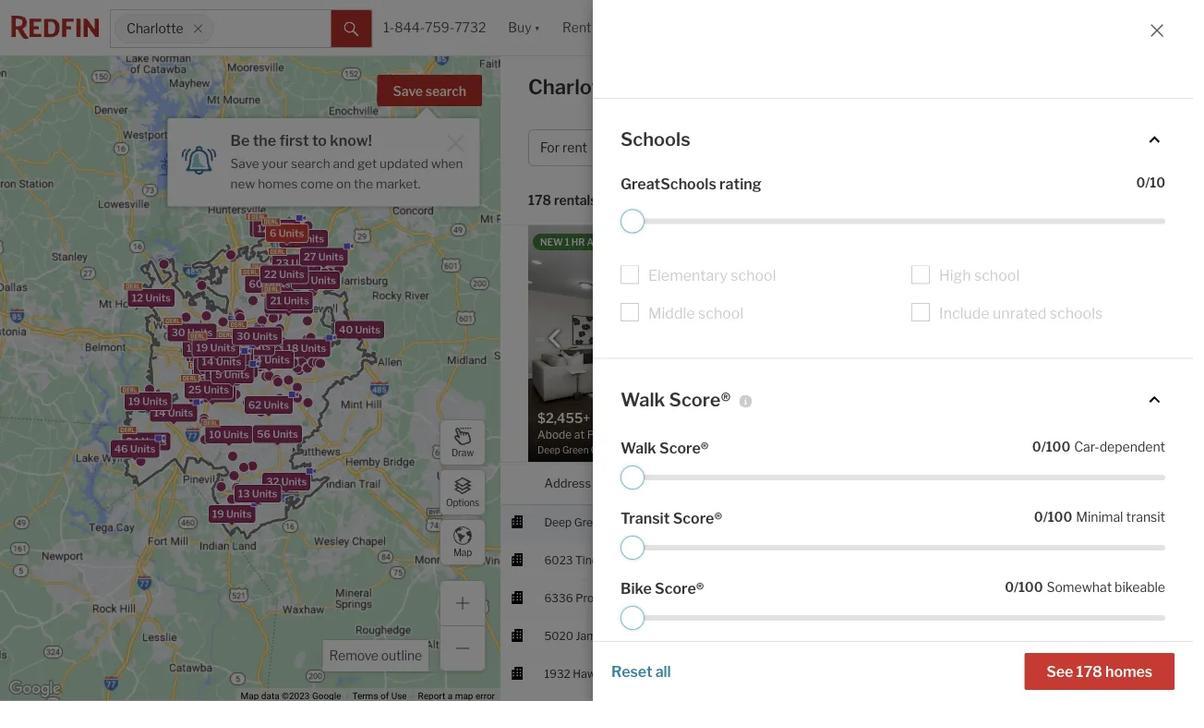 Task type: describe. For each thing, give the bounding box(es) containing it.
google image
[[5, 677, 66, 701]]

1 vertical spatial 23 units
[[276, 258, 317, 270]]

0 horizontal spatial on redfin
[[862, 272, 914, 286]]

school for high school
[[975, 267, 1020, 285]]

26
[[218, 357, 231, 369]]

2 horizontal spatial 12
[[258, 223, 269, 235]]

new
[[541, 237, 563, 248]]

sq.ft.
[[981, 476, 1012, 491]]

3 day from the top
[[1079, 630, 1098, 643]]

0 vertical spatial 12 units
[[258, 223, 297, 235]]

62 units
[[248, 399, 289, 411]]

2 horizontal spatial 14
[[231, 342, 243, 354]]

3 favorite this home image from the top
[[1147, 624, 1169, 646]]

park
[[612, 554, 637, 567]]

13
[[238, 488, 250, 500]]

charlotte for 5020 james bradley lee way
[[668, 630, 717, 643]]

1,573-1,601
[[981, 516, 1041, 530]]

0 horizontal spatial 30 units
[[172, 327, 213, 339]]

remove
[[329, 648, 379, 664]]

1,724
[[1007, 668, 1035, 681]]

the inside save your search and get updated when new homes come on the market.
[[354, 176, 373, 191]]

charlotte left remove charlotte icon
[[127, 21, 183, 36]]

1 vertical spatial 14 units
[[202, 356, 242, 368]]

greatschools
[[621, 175, 717, 193]]

hr
[[572, 237, 585, 248]]

schools
[[621, 128, 691, 151]]

3
[[888, 630, 895, 643]]

155
[[225, 341, 243, 353]]

address button
[[545, 463, 592, 504]]

charlotte for 1932 hawkins st
[[668, 668, 717, 681]]

62
[[248, 399, 262, 411]]

0 /10
[[1137, 175, 1166, 191]]

0 horizontal spatial 12
[[132, 292, 143, 304]]

20
[[205, 355, 219, 367]]

include unrated schools
[[940, 304, 1104, 322]]

2 < 1 day from the top
[[1063, 592, 1098, 605]]

submit search image
[[344, 22, 359, 37]]

reset all button
[[612, 653, 671, 690]]

dr
[[639, 554, 651, 567]]

school for middle school
[[699, 304, 744, 322]]

save your search and get updated when new homes come on the market.
[[231, 156, 463, 191]]

< up see on the bottom of the page
[[1063, 630, 1069, 643]]

0 horizontal spatial 34
[[196, 371, 209, 383]]

dependent
[[1100, 439, 1166, 455]]

0 /100 minimal transit
[[1035, 509, 1166, 525]]

for
[[747, 74, 775, 99]]

available
[[1079, 297, 1127, 310]]

0 horizontal spatial 178
[[529, 193, 552, 208]]

5020 james bradley lee way
[[545, 630, 698, 643]]

on inside on redfin button
[[1063, 476, 1079, 491]]

map button
[[440, 519, 486, 566]]

1-2
[[930, 630, 946, 643]]

1 vertical spatial 14
[[202, 356, 214, 368]]

draw button
[[440, 420, 486, 466]]

0 /100 somewhat bikeable
[[1005, 579, 1166, 595]]

1 horizontal spatial 7
[[220, 363, 226, 375]]

848-1,458
[[981, 592, 1037, 605]]

4 day from the top
[[1079, 668, 1098, 681]]

view details
[[1046, 434, 1118, 449]]

6023 tindall park dr
[[545, 554, 651, 567]]

1- for 844-
[[384, 20, 395, 35]]

60 units
[[249, 278, 291, 290]]

recommended button
[[650, 192, 761, 209]]

0 vertical spatial 23 units
[[254, 222, 294, 234]]

details
[[1079, 434, 1118, 449]]

695-
[[981, 630, 1007, 643]]

0 horizontal spatial on
[[862, 272, 877, 286]]

4 favorite this home image from the top
[[1147, 662, 1169, 684]]

35
[[232, 333, 246, 345]]

beds
[[878, 476, 907, 491]]

address
[[545, 476, 592, 491]]

13 units
[[238, 488, 278, 500]]

0 horizontal spatial price
[[643, 140, 674, 156]]

759-
[[425, 20, 455, 35]]

0 for walk score®
[[1033, 439, 1042, 455]]

21 units
[[270, 295, 309, 307]]

way
[[675, 630, 698, 643]]

schools
[[1050, 304, 1104, 322]]

minimal
[[1077, 509, 1124, 525]]

1 up —
[[979, 272, 984, 286]]

high school
[[940, 267, 1020, 285]]

to
[[312, 131, 327, 149]]

24
[[126, 436, 139, 448]]

44
[[268, 299, 282, 311]]

1 horizontal spatial 12
[[187, 342, 198, 354]]

1 horizontal spatial 23
[[276, 258, 289, 270]]

charlotte apartments for rent
[[529, 74, 826, 99]]

2 walk from the top
[[621, 439, 657, 457]]

/100 for bike score®
[[1015, 579, 1044, 595]]

4
[[207, 356, 214, 368]]

1-3
[[878, 630, 895, 643]]

1932
[[545, 668, 571, 681]]

outline
[[381, 648, 422, 664]]

35 units
[[232, 333, 273, 345]]

39 units
[[283, 233, 324, 245]]

map
[[454, 547, 472, 558]]

2 vertical spatial 14 units
[[154, 407, 193, 419]]

save search button
[[378, 75, 482, 106]]

10
[[209, 429, 221, 441]]

homes inside save your search and get updated when new homes come on the market.
[[258, 176, 298, 191]]

6336 providence rd
[[545, 592, 652, 605]]

come
[[301, 176, 334, 191]]

draw
[[452, 447, 474, 459]]

transit
[[1127, 509, 1166, 525]]

18 units
[[287, 342, 326, 354]]

favorite this home image
[[1147, 586, 1169, 608]]

27 units
[[304, 251, 344, 263]]

32 units
[[266, 476, 307, 488]]

6 units
[[270, 227, 304, 239]]

car-
[[1075, 439, 1100, 455]]

1 < 1 day from the top
[[1063, 516, 1098, 530]]

1- for 3
[[878, 630, 888, 643]]

first
[[280, 131, 309, 149]]

1 walk from the top
[[621, 388, 666, 411]]

0 horizontal spatial 7
[[204, 359, 211, 372]]

ct
[[609, 516, 621, 530]]

0 for transit score®
[[1035, 509, 1044, 525]]

market.
[[376, 176, 421, 191]]

8
[[204, 366, 211, 378]]

recommended
[[653, 193, 747, 208]]

get
[[358, 156, 377, 171]]

25
[[188, 384, 202, 396]]

save for save your search and get updated when new homes come on the market.
[[231, 156, 259, 171]]

833-
[[981, 668, 1007, 681]]

on
[[336, 176, 351, 191]]

0 horizontal spatial 23
[[254, 222, 267, 234]]

3 < 1 day from the top
[[1063, 630, 1098, 643]]

options
[[446, 497, 480, 508]]

56
[[257, 428, 271, 440]]

map region
[[0, 0, 699, 701]]

1 favorite this home image from the top
[[1147, 510, 1169, 532]]

somewhat
[[1047, 579, 1113, 595]]

6336
[[545, 592, 574, 605]]



Task type: vqa. For each thing, say whether or not it's contained in the screenshot.
Draw button
yes



Task type: locate. For each thing, give the bounding box(es) containing it.
1 vertical spatial walk
[[621, 439, 657, 457]]

< right the 1,458
[[1063, 592, 1069, 605]]

/100
[[1042, 439, 1071, 455], [1044, 509, 1073, 525], [1015, 579, 1044, 595]]

< right 1,724
[[1063, 668, 1069, 681]]

46 units
[[114, 443, 156, 455]]

0 horizontal spatial 34 units
[[196, 371, 237, 383]]

1 horizontal spatial price button
[[760, 463, 790, 504]]

30 units up '20'
[[172, 327, 213, 339]]

0 vertical spatial homes
[[258, 176, 298, 191]]

search down 759-
[[426, 84, 467, 99]]

1 vertical spatial price button
[[760, 463, 790, 504]]

the
[[253, 131, 276, 149], [354, 176, 373, 191]]

0 vertical spatial /100
[[1042, 439, 1071, 455]]

1 vertical spatial price
[[760, 476, 790, 491]]

0 vertical spatial save
[[393, 84, 423, 99]]

include
[[940, 304, 990, 322]]

178 inside see 178 homes button
[[1077, 663, 1103, 681]]

favorite this home image
[[1147, 510, 1169, 532], [1147, 548, 1169, 570], [1147, 624, 1169, 646], [1147, 662, 1169, 684]]

1 horizontal spatial redfin
[[1082, 476, 1119, 491]]

10 units
[[209, 429, 249, 441]]

previous button image
[[546, 329, 565, 348]]

6023
[[545, 554, 573, 567]]

redfin up minimal
[[1082, 476, 1119, 491]]

$1,406+ /mo
[[760, 630, 826, 643]]

0 horizontal spatial price button
[[631, 129, 709, 166]]

0 horizontal spatial redfin
[[879, 272, 914, 286]]

on left 'high'
[[862, 272, 877, 286]]

1 down on redfin button
[[1072, 516, 1077, 530]]

search up come
[[291, 156, 330, 171]]

st
[[620, 668, 631, 681]]

bradley
[[611, 630, 651, 643]]

4 < 1 day from the top
[[1063, 668, 1098, 681]]

23 up 21 units
[[296, 275, 309, 287]]

0 vertical spatial 14
[[231, 342, 243, 354]]

on redfin left 'high'
[[862, 272, 914, 286]]

2 vertical spatial /100
[[1015, 579, 1044, 595]]

score® for transit
[[673, 509, 723, 527]]

0 vertical spatial on
[[862, 272, 877, 286]]

44 units
[[268, 299, 310, 311]]

walk
[[621, 388, 666, 411], [621, 439, 657, 457]]

homes right see on the bottom of the page
[[1106, 663, 1153, 681]]

1 horizontal spatial 178
[[1077, 663, 1103, 681]]

1- left 1-2 at the bottom right
[[878, 630, 888, 643]]

0 horizontal spatial 30
[[172, 327, 185, 339]]

2 vertical spatial 12 units
[[187, 342, 226, 354]]

/100 right 848-
[[1015, 579, 1044, 595]]

1 horizontal spatial search
[[426, 84, 467, 99]]

/100 right 1,601
[[1044, 509, 1073, 525]]

redfin left 'high'
[[879, 272, 914, 286]]

know!
[[330, 131, 372, 149]]

school up —
[[975, 267, 1020, 285]]

0 horizontal spatial 1-
[[384, 20, 395, 35]]

< 1
[[970, 272, 984, 286]]

0 horizontal spatial homes
[[258, 176, 298, 191]]

23
[[254, 222, 267, 234], [276, 258, 289, 270], [296, 275, 309, 287]]

sort recommended
[[620, 193, 747, 208]]

< 1 day up see on the bottom of the page
[[1063, 630, 1098, 643]]

2 horizontal spatial 23
[[296, 275, 309, 287]]

the right on
[[354, 176, 373, 191]]

1,462
[[1007, 630, 1036, 643]]

0 vertical spatial walk score®
[[621, 388, 731, 411]]

search inside button
[[426, 84, 467, 99]]

1- right submit search icon
[[384, 20, 395, 35]]

< 1 day
[[1063, 516, 1098, 530], [1063, 592, 1098, 605], [1063, 630, 1098, 643], [1063, 668, 1098, 681]]

/100 for walk score®
[[1042, 439, 1071, 455]]

charlotte down "location" button
[[668, 516, 717, 530]]

34 down 155 units
[[249, 354, 262, 366]]

charlotte for 6336 providence rd
[[668, 592, 717, 605]]

—
[[974, 297, 984, 310]]

1- for 2
[[930, 630, 939, 643]]

walk score®
[[621, 388, 731, 411], [621, 439, 709, 457]]

rd
[[637, 592, 652, 605]]

be the first to know! dialog
[[168, 107, 480, 207]]

1 right 1,724
[[1072, 668, 1077, 681]]

charlotte up the rent
[[529, 74, 621, 99]]

redfin
[[879, 272, 914, 286], [1082, 476, 1119, 491]]

/100 for transit score®
[[1044, 509, 1073, 525]]

school down the 'elementary school'
[[699, 304, 744, 322]]

charlotte up all
[[668, 630, 717, 643]]

bike
[[621, 579, 652, 597]]

1 walk score® from the top
[[621, 388, 731, 411]]

178 right see on the bottom of the page
[[1077, 663, 1103, 681]]

7
[[204, 359, 211, 372], [220, 363, 226, 375]]

/mo
[[805, 630, 826, 643]]

walk down middle
[[621, 388, 666, 411]]

save inside button
[[393, 84, 423, 99]]

1 vertical spatial 178
[[1077, 663, 1103, 681]]

1 horizontal spatial the
[[354, 176, 373, 191]]

<
[[970, 272, 976, 286], [1063, 516, 1069, 530], [1063, 592, 1069, 605], [1063, 630, 1069, 643], [1063, 668, 1069, 681]]

hawkins
[[573, 668, 617, 681]]

$1,406+
[[760, 630, 803, 643]]

school
[[731, 267, 777, 285], [975, 267, 1020, 285], [699, 304, 744, 322]]

1 left hr
[[565, 237, 570, 248]]

0 vertical spatial 14 units
[[231, 342, 271, 354]]

0 vertical spatial search
[[426, 84, 467, 99]]

8 units
[[204, 366, 239, 378]]

0 vertical spatial price
[[643, 140, 674, 156]]

1- right 3
[[930, 630, 939, 643]]

reset all
[[612, 663, 671, 681]]

charlotte for deep green ct
[[668, 516, 717, 530]]

< 1 day down on redfin button
[[1063, 516, 1098, 530]]

status
[[1005, 297, 1038, 310]]

1 horizontal spatial on redfin
[[1063, 476, 1119, 491]]

0 for bike score®
[[1005, 579, 1015, 595]]

0 vertical spatial 12
[[258, 223, 269, 235]]

photo of deep green ct, charlotte, nc 28269 image
[[529, 225, 847, 462]]

new 1 hr ago
[[541, 237, 608, 248]]

save down 844-
[[393, 84, 423, 99]]

1 horizontal spatial 34
[[249, 354, 262, 366]]

lot size
[[1005, 272, 1046, 286]]

/100 left "car-"
[[1042, 439, 1071, 455]]

1 horizontal spatial save
[[393, 84, 423, 99]]

2 vertical spatial 12
[[187, 342, 198, 354]]

7732
[[455, 20, 486, 35]]

charlotte down way
[[668, 668, 717, 681]]

1 vertical spatial 34
[[196, 371, 209, 383]]

school for elementary school
[[731, 267, 777, 285]]

1 up see on the bottom of the page
[[1072, 630, 1077, 643]]

< 1 day right the 1,458
[[1063, 592, 1098, 605]]

14 units
[[231, 342, 271, 354], [202, 356, 242, 368], [154, 407, 193, 419]]

price button right "location" button
[[760, 463, 790, 504]]

1 vertical spatial 12 units
[[132, 292, 171, 304]]

2 favorite this home image from the top
[[1147, 548, 1169, 570]]

1 day from the top
[[1079, 516, 1098, 530]]

homes inside button
[[1106, 663, 1153, 681]]

178
[[529, 193, 552, 208], [1077, 663, 1103, 681]]

remove charlotte image
[[193, 23, 204, 34]]

< 1 day right 1,724
[[1063, 668, 1098, 681]]

updated
[[380, 156, 429, 171]]

2 vertical spatial 23
[[296, 275, 309, 287]]

0 vertical spatial 34
[[249, 354, 262, 366]]

0 vertical spatial 178
[[529, 193, 552, 208]]

23 up 37 units
[[276, 258, 289, 270]]

redfin inside button
[[1082, 476, 1119, 491]]

0 horizontal spatial 14
[[154, 407, 166, 419]]

be the first to know!
[[231, 131, 372, 149]]

rentals
[[554, 193, 597, 208]]

2 horizontal spatial 12 units
[[258, 223, 297, 235]]

charlotte up way
[[668, 592, 717, 605]]

34 units
[[249, 354, 290, 366], [196, 371, 237, 383]]

score® for walk
[[660, 439, 709, 457]]

location button
[[668, 463, 717, 504]]

5 units down 26 units
[[215, 369, 250, 381]]

23 units
[[254, 222, 294, 234], [276, 258, 317, 270], [296, 275, 336, 287]]

1-844-759-7732 link
[[384, 20, 486, 35]]

1 horizontal spatial homes
[[1106, 663, 1153, 681]]

on redfin
[[862, 272, 914, 286], [1063, 476, 1119, 491]]

< left minimal
[[1063, 516, 1069, 530]]

baths
[[930, 476, 962, 491]]

score® for bike
[[655, 579, 705, 597]]

1 vertical spatial search
[[291, 156, 330, 171]]

on redfin up minimal
[[1063, 476, 1119, 491]]

price right location
[[760, 476, 790, 491]]

2 vertical spatial 14
[[154, 407, 166, 419]]

34 units down 155 units
[[249, 354, 290, 366]]

the right be
[[253, 131, 276, 149]]

save inside save your search and get updated when new homes come on the market.
[[231, 156, 259, 171]]

1 horizontal spatial 30 units
[[237, 330, 278, 342]]

39
[[283, 233, 297, 245]]

2 walk score® from the top
[[621, 439, 709, 457]]

0 vertical spatial price button
[[631, 129, 709, 166]]

833-1,724
[[981, 668, 1035, 681]]

2 horizontal spatial 1-
[[930, 630, 939, 643]]

1 vertical spatial walk score®
[[621, 439, 709, 457]]

save for save search
[[393, 84, 423, 99]]

price button up greatschools
[[631, 129, 709, 166]]

27
[[304, 251, 316, 263]]

1 vertical spatial 23
[[276, 258, 289, 270]]

0 horizontal spatial the
[[253, 131, 276, 149]]

for
[[541, 140, 560, 156]]

0 /100 car-dependent
[[1033, 439, 1166, 455]]

walk score® link
[[621, 387, 1166, 412]]

2 vertical spatial 23 units
[[296, 275, 336, 287]]

search inside save your search and get updated when new homes come on the market.
[[291, 156, 330, 171]]

16
[[213, 349, 225, 361], [203, 361, 215, 373], [193, 388, 204, 400]]

0 vertical spatial the
[[253, 131, 276, 149]]

0 horizontal spatial save
[[231, 156, 259, 171]]

walk up transit
[[621, 439, 657, 457]]

1 right the 1,458
[[1072, 592, 1077, 605]]

0 horizontal spatial 12 units
[[132, 292, 171, 304]]

score®
[[670, 388, 731, 411], [660, 439, 709, 457], [673, 509, 723, 527], [655, 579, 705, 597]]

day
[[1079, 516, 1098, 530], [1079, 592, 1098, 605], [1079, 630, 1098, 643], [1079, 668, 1098, 681]]

23 left 6
[[254, 222, 267, 234]]

baths button
[[930, 463, 962, 504]]

sort
[[620, 193, 647, 208]]

james
[[576, 630, 609, 643]]

2 day from the top
[[1079, 592, 1098, 605]]

1 horizontal spatial on
[[1063, 476, 1079, 491]]

1 vertical spatial save
[[231, 156, 259, 171]]

844-
[[395, 20, 425, 35]]

when
[[431, 156, 463, 171]]

school right elementary
[[731, 267, 777, 285]]

5 down 4
[[209, 369, 216, 381]]

day down on redfin button
[[1079, 516, 1098, 530]]

day left bikeable
[[1079, 592, 1098, 605]]

1 vertical spatial 12
[[132, 292, 143, 304]]

0 vertical spatial 23
[[254, 222, 267, 234]]

1 vertical spatial homes
[[1106, 663, 1153, 681]]

1 horizontal spatial 30
[[237, 330, 250, 342]]

tindall
[[576, 554, 610, 567]]

save up new on the left
[[231, 156, 259, 171]]

1 vertical spatial on redfin
[[1063, 476, 1119, 491]]

37 units
[[258, 273, 299, 285]]

remove outline button
[[323, 640, 429, 672]]

unrated
[[993, 304, 1047, 322]]

0 vertical spatial on redfin
[[862, 272, 914, 286]]

40 units
[[339, 324, 381, 336]]

1 vertical spatial /100
[[1044, 509, 1073, 525]]

21
[[270, 295, 282, 307]]

< up —
[[970, 272, 976, 286]]

14
[[231, 342, 243, 354], [202, 356, 214, 368], [154, 407, 166, 419]]

None range field
[[621, 209, 1166, 233], [621, 466, 1166, 490], [621, 536, 1166, 560], [621, 606, 1166, 630], [621, 209, 1166, 233], [621, 466, 1166, 490], [621, 536, 1166, 560], [621, 606, 1166, 630]]

view
[[1046, 434, 1076, 449]]

5 units
[[209, 369, 243, 381], [215, 369, 250, 381]]

0 vertical spatial walk
[[621, 388, 666, 411]]

1 vertical spatial on
[[1063, 476, 1079, 491]]

1 horizontal spatial 14
[[202, 356, 214, 368]]

on
[[862, 272, 877, 286], [1063, 476, 1079, 491]]

1 horizontal spatial price
[[760, 476, 790, 491]]

20 units
[[205, 355, 246, 367]]

1 horizontal spatial 12 units
[[187, 342, 226, 354]]

day right see on the bottom of the page
[[1079, 668, 1098, 681]]

price up greatschools
[[643, 140, 674, 156]]

0 horizontal spatial search
[[291, 156, 330, 171]]

save search
[[393, 84, 467, 99]]

56 units
[[257, 428, 298, 440]]

0 vertical spatial redfin
[[879, 272, 914, 286]]

units
[[269, 222, 294, 234], [271, 223, 297, 235], [279, 227, 304, 239], [299, 233, 324, 245], [319, 251, 344, 263], [291, 258, 317, 270], [279, 268, 305, 280], [273, 273, 299, 285], [311, 275, 336, 287], [265, 278, 291, 290], [145, 292, 171, 304], [284, 295, 309, 307], [284, 299, 310, 311], [355, 324, 381, 336], [187, 327, 213, 339], [253, 330, 278, 342], [248, 333, 273, 345], [245, 341, 271, 353], [245, 342, 271, 354], [210, 342, 236, 354], [200, 342, 226, 354], [301, 342, 326, 354], [227, 349, 252, 361], [224, 350, 250, 362], [264, 354, 290, 366], [221, 355, 246, 367], [216, 356, 242, 368], [216, 356, 241, 368], [234, 357, 259, 369], [213, 359, 238, 372], [219, 360, 245, 372], [217, 361, 242, 373], [228, 363, 254, 375], [213, 366, 239, 378], [218, 369, 243, 381], [224, 369, 250, 381], [211, 371, 237, 383], [204, 384, 229, 396], [207, 388, 232, 400], [142, 396, 168, 408], [264, 399, 289, 411], [168, 407, 193, 419], [273, 428, 298, 440], [224, 429, 249, 441], [141, 436, 167, 448], [130, 443, 156, 455], [282, 476, 307, 488], [252, 488, 278, 500], [226, 508, 252, 520]]

34 units up 25 units
[[196, 371, 237, 383]]

22 units
[[264, 268, 305, 280]]

1 vertical spatial redfin
[[1082, 476, 1119, 491]]

on down "car-"
[[1063, 476, 1079, 491]]

30 units up 26 units
[[237, 330, 278, 342]]

5 units down 4 units
[[209, 369, 243, 381]]

1 horizontal spatial 34 units
[[249, 354, 290, 366]]

178 left rentals
[[529, 193, 552, 208]]

34 up 25 units
[[196, 371, 209, 383]]

1 vertical spatial the
[[354, 176, 373, 191]]

34
[[249, 354, 262, 366], [196, 371, 209, 383]]

1 vertical spatial 34 units
[[196, 371, 237, 383]]

5 right 8
[[215, 369, 222, 381]]

homes down "your" in the left of the page
[[258, 176, 298, 191]]

46
[[114, 443, 128, 455]]

1 horizontal spatial 1-
[[878, 630, 888, 643]]

0 vertical spatial 34 units
[[249, 354, 290, 366]]

greatschools rating
[[621, 175, 762, 193]]

day up see 178 homes
[[1079, 630, 1098, 643]]



